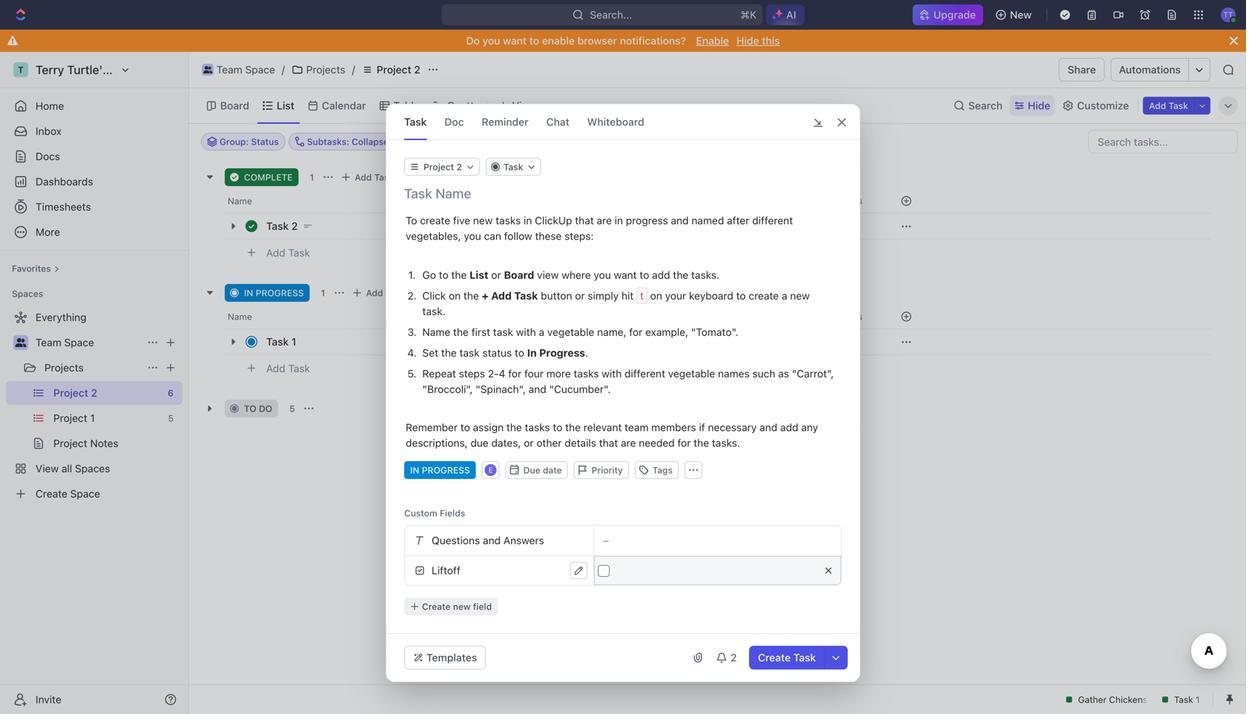 Task type: describe. For each thing, give the bounding box(es) containing it.
to up t
[[640, 269, 650, 281]]

.
[[586, 347, 588, 359]]

5
[[289, 404, 295, 414]]

tasks for the
[[525, 421, 550, 434]]

or inside remember to assign the tasks to the relevant team members if necessary and add any descriptions, due dates, or other details that are needed for the tasks.
[[524, 437, 534, 449]]

create inside to create five new tasks in clickup that are in progress and named after different vegetables, you can follow these steps:
[[420, 214, 450, 227]]

2 button
[[710, 646, 744, 670]]

needed
[[639, 437, 675, 449]]

go
[[423, 269, 436, 281]]

invite
[[36, 694, 61, 706]]

task.
[[423, 305, 446, 318]]

0 vertical spatial task
[[493, 326, 513, 338]]

for inside remember to assign the tasks to the relevant team members if necessary and add any descriptions, due dates, or other details that are needed for the tasks.
[[678, 437, 691, 449]]

team space inside the sidebar navigation
[[36, 337, 94, 349]]

0 vertical spatial vegetable
[[548, 326, 595, 338]]

inbox link
[[6, 119, 183, 143]]

questions and answers
[[432, 535, 544, 547]]

priority button
[[574, 462, 629, 479]]

search
[[969, 99, 1003, 112]]

button
[[541, 290, 572, 302]]

and inside 'custom fields' element
[[483, 535, 501, 547]]

list link
[[274, 95, 295, 116]]

2 for project 2
[[414, 63, 421, 76]]

favorites
[[12, 263, 51, 274]]

share button
[[1059, 58, 1105, 82]]

to left do at the bottom left of the page
[[244, 404, 257, 414]]

"broccoli",
[[423, 383, 473, 396]]

the right go
[[452, 269, 467, 281]]

new inside to create five new tasks in clickup that are in progress and named after different vegetables, you can follow these steps:
[[473, 214, 493, 227]]

assignees
[[627, 137, 671, 147]]

assign
[[473, 421, 504, 434]]

search...
[[590, 9, 632, 21]]

1 horizontal spatial space
[[245, 63, 275, 76]]

home link
[[6, 94, 183, 118]]

add inside remember to assign the tasks to the relevant team members if necessary and add any descriptions, due dates, or other details that are needed for the tasks.
[[781, 421, 799, 434]]

+
[[482, 290, 489, 302]]

steps:
[[565, 230, 594, 242]]

2-
[[488, 368, 499, 380]]

upgrade
[[934, 9, 976, 21]]

new
[[1010, 9, 1032, 21]]

and inside to create five new tasks in clickup that are in progress and named after different vegetables, you can follow these steps:
[[671, 214, 689, 227]]

0 vertical spatial list
[[277, 99, 295, 112]]

add down task 2
[[266, 247, 286, 259]]

create new field
[[422, 602, 492, 612]]

repeat steps 2-4 for four more tasks with different vegetable names such as "carrot", "broccoli", "spinach", and "cucumber".
[[423, 368, 837, 396]]

1 horizontal spatial board
[[504, 269, 535, 281]]

browser
[[578, 35, 617, 47]]

to left 'enable'
[[530, 35, 540, 47]]

the up "dates,"
[[507, 421, 522, 434]]

hide button
[[773, 133, 805, 151]]

to left assign
[[461, 421, 470, 434]]

gantt
[[447, 99, 474, 112]]

1 vertical spatial task
[[460, 347, 480, 359]]

add up the search tasks... text field
[[1150, 101, 1167, 111]]

chat
[[547, 116, 570, 128]]

home
[[36, 100, 64, 112]]

in progress inside in progress dropdown button
[[410, 465, 470, 476]]

"tomato".
[[691, 326, 739, 338]]

that inside to create five new tasks in clickup that are in progress and named after different vegetables, you can follow these steps:
[[575, 214, 594, 227]]

tasks inside repeat steps 2-4 for four more tasks with different vegetable names such as "carrot", "broccoli", "spinach", and "cucumber".
[[574, 368, 599, 380]]

0 horizontal spatial want
[[503, 35, 527, 47]]

answers
[[504, 535, 544, 547]]

0 vertical spatial hide
[[737, 35, 760, 47]]

docs
[[36, 150, 60, 163]]

remember to assign the tasks to the relevant team members if necessary and add any descriptions, due dates, or other details that are needed for the tasks.
[[406, 421, 821, 449]]

and inside remember to assign the tasks to the relevant team members if necessary and add any descriptions, due dates, or other details that are needed for the tasks.
[[760, 421, 778, 434]]

1 horizontal spatial projects link
[[288, 61, 349, 79]]

example,
[[646, 326, 689, 338]]

do you want to enable browser notifications? enable hide this
[[466, 35, 780, 47]]

create inside on your keyboard to create a new task.
[[749, 290, 779, 302]]

set
[[423, 347, 439, 359]]

user group image
[[203, 66, 212, 73]]

2 for task 2
[[292, 220, 298, 232]]

1 horizontal spatial projects
[[306, 63, 346, 76]]

1 on from the left
[[449, 290, 461, 302]]

do
[[259, 404, 272, 414]]

"cucumber".
[[549, 383, 611, 396]]

task 2
[[266, 220, 298, 232]]

–
[[603, 535, 609, 547]]

spaces
[[12, 289, 43, 299]]

are inside to create five new tasks in clickup that are in progress and named after different vegetables, you can follow these steps:
[[597, 214, 612, 227]]

on inside on your keyboard to create a new task.
[[651, 290, 663, 302]]

add task left click
[[366, 288, 405, 298]]

the left first
[[453, 326, 469, 338]]

in
[[527, 347, 537, 359]]

details
[[565, 437, 597, 449]]

project
[[377, 63, 412, 76]]

2 vertical spatial you
[[594, 269, 611, 281]]

"carrot",
[[792, 368, 834, 380]]

view
[[537, 269, 559, 281]]

dialog containing task
[[386, 104, 861, 683]]

hide button
[[1010, 95, 1055, 116]]

team inside the sidebar navigation
[[36, 337, 61, 349]]

remember
[[406, 421, 458, 434]]

complete
[[244, 172, 293, 183]]

add task button up the search tasks... text field
[[1144, 97, 1195, 115]]

0 vertical spatial team space link
[[198, 61, 279, 79]]

0 vertical spatial team space
[[217, 63, 275, 76]]

templates
[[427, 652, 477, 664]]

sidebar navigation
[[0, 52, 189, 715]]

new inside on your keyboard to create a new task.
[[790, 290, 810, 302]]

the right the set
[[441, 347, 457, 359]]

task button
[[486, 158, 541, 176]]

space inside the sidebar navigation
[[64, 337, 94, 349]]

add right +
[[491, 290, 512, 302]]

project 2 link
[[358, 61, 424, 79]]

hide inside dropdown button
[[1028, 99, 1051, 112]]

the up details
[[566, 421, 581, 434]]

custom fields element
[[404, 525, 842, 616]]

add task down task 1
[[266, 363, 310, 375]]

simply
[[588, 290, 619, 302]]

e button
[[484, 463, 498, 478]]

this
[[762, 35, 780, 47]]

0 vertical spatial or
[[491, 269, 501, 281]]

name
[[423, 326, 451, 338]]

0 horizontal spatial team space link
[[36, 331, 141, 355]]

0 vertical spatial add
[[652, 269, 671, 281]]

different inside to create five new tasks in clickup that are in progress and named after different vegetables, you can follow these steps:
[[753, 214, 793, 227]]

to right go
[[439, 269, 449, 281]]

2 button
[[710, 646, 744, 670]]

progress inside dropdown button
[[422, 465, 470, 476]]

a for vegetable
[[539, 326, 545, 338]]

table
[[394, 99, 420, 112]]

for inside repeat steps 2-4 for four more tasks with different vegetable names such as "carrot", "broccoli", "spinach", and "cucumber".
[[508, 368, 522, 380]]

task button
[[404, 105, 427, 140]]

0 horizontal spatial progress
[[256, 288, 304, 298]]

progress inside to create five new tasks in clickup that are in progress and named after different vegetables, you can follow these steps:
[[626, 214, 668, 227]]

calendar link
[[319, 95, 366, 116]]

to inside on your keyboard to create a new task.
[[737, 290, 746, 302]]

due date button
[[506, 462, 568, 479]]

your
[[665, 290, 687, 302]]

other
[[537, 437, 562, 449]]

share
[[1068, 63, 1097, 76]]

chat button
[[547, 105, 570, 140]]

create task
[[758, 652, 816, 664]]

relevant
[[584, 421, 622, 434]]

0 horizontal spatial in progress
[[244, 288, 304, 298]]

priority button
[[574, 462, 629, 479]]

templates button
[[404, 646, 486, 670]]

the up your
[[673, 269, 689, 281]]

projects inside the sidebar navigation
[[45, 362, 84, 374]]

steps
[[459, 368, 485, 380]]

reminder button
[[482, 105, 529, 140]]

vegetable inside repeat steps 2-4 for four more tasks with different vegetable names such as "carrot", "broccoli", "spinach", and "cucumber".
[[668, 368, 715, 380]]

tags
[[653, 465, 673, 476]]



Task type: locate. For each thing, give the bounding box(es) containing it.
1 for in progress
[[321, 288, 325, 298]]

0 horizontal spatial you
[[464, 230, 481, 242]]

add task down task 2
[[266, 247, 310, 259]]

list up +
[[470, 269, 489, 281]]

gantt link
[[444, 95, 474, 116]]

where
[[562, 269, 591, 281]]

0 horizontal spatial projects
[[45, 362, 84, 374]]

1 horizontal spatial team space link
[[198, 61, 279, 79]]

favorites button
[[6, 260, 66, 278]]

tasks for clickup
[[496, 214, 521, 227]]

1 up task 1 link
[[321, 288, 325, 298]]

0 horizontal spatial with
[[516, 326, 536, 338]]

0 vertical spatial you
[[483, 35, 500, 47]]

task 1
[[266, 336, 297, 348]]

after
[[727, 214, 750, 227]]

name the first task with a vegetable name, for example, "tomato".
[[423, 326, 739, 338]]

add up task 2 link
[[355, 172, 372, 183]]

or left other
[[524, 437, 534, 449]]

2 on from the left
[[651, 290, 663, 302]]

1 vertical spatial you
[[464, 230, 481, 242]]

add left any at the right bottom
[[781, 421, 799, 434]]

four
[[525, 368, 544, 380]]

0 horizontal spatial team space
[[36, 337, 94, 349]]

0 horizontal spatial that
[[575, 214, 594, 227]]

team space
[[217, 63, 275, 76], [36, 337, 94, 349]]

in progress up task 1
[[244, 288, 304, 298]]

4
[[499, 368, 506, 380]]

docs link
[[6, 145, 183, 168]]

to left in
[[515, 347, 525, 359]]

1 vertical spatial new
[[790, 290, 810, 302]]

vegetable left names
[[668, 368, 715, 380]]

0 horizontal spatial list
[[277, 99, 295, 112]]

1 up 5
[[292, 336, 297, 348]]

with inside repeat steps 2-4 for four more tasks with different vegetable names such as "carrot", "broccoli", "spinach", and "cucumber".
[[602, 368, 622, 380]]

0 vertical spatial different
[[753, 214, 793, 227]]

0 horizontal spatial /
[[282, 63, 285, 76]]

that
[[575, 214, 594, 227], [599, 437, 618, 449]]

to right the keyboard
[[737, 290, 746, 302]]

none checkbox inside 'custom fields' element
[[598, 565, 610, 577]]

create for create task
[[758, 652, 791, 664]]

customize
[[1078, 99, 1130, 112]]

tree inside the sidebar navigation
[[6, 306, 183, 506]]

dates,
[[492, 437, 521, 449]]

1 horizontal spatial list
[[470, 269, 489, 281]]

0 vertical spatial create
[[422, 602, 451, 612]]

custom fields
[[404, 508, 465, 519]]

team
[[625, 421, 649, 434]]

1 horizontal spatial hide
[[779, 137, 799, 147]]

0 vertical spatial board
[[220, 99, 249, 112]]

in progress
[[244, 288, 304, 298], [410, 465, 470, 476]]

list
[[277, 99, 295, 112], [470, 269, 489, 281]]

0 horizontal spatial vegetable
[[548, 326, 595, 338]]

a inside on your keyboard to create a new task.
[[782, 290, 788, 302]]

dashboards
[[36, 175, 93, 188]]

on right t
[[651, 290, 663, 302]]

click on the + add task button or simply hit t
[[423, 290, 644, 302]]

in
[[524, 214, 532, 227], [615, 214, 623, 227], [244, 288, 253, 298], [410, 465, 420, 476]]

task 2 link
[[263, 216, 482, 237]]

1 vertical spatial tasks.
[[712, 437, 740, 449]]

team space link right user group image
[[36, 331, 141, 355]]

1 vertical spatial team space link
[[36, 331, 141, 355]]

0 horizontal spatial 2
[[292, 220, 298, 232]]

add task button down task 2
[[260, 244, 316, 262]]

different right after
[[753, 214, 793, 227]]

in progress down descriptions,
[[410, 465, 470, 476]]

2 horizontal spatial 1
[[321, 288, 325, 298]]

create up vegetables,
[[420, 214, 450, 227]]

team space right user group icon on the top
[[217, 63, 275, 76]]

1 vertical spatial 1
[[321, 288, 325, 298]]

named
[[692, 214, 724, 227]]

add
[[1150, 101, 1167, 111], [355, 172, 372, 183], [266, 247, 286, 259], [366, 288, 383, 298], [491, 290, 512, 302], [266, 363, 286, 375]]

None checkbox
[[598, 565, 610, 577]]

1 horizontal spatial team
[[217, 63, 243, 76]]

2 horizontal spatial tasks
[[574, 368, 599, 380]]

fields
[[440, 508, 465, 519]]

add up your
[[652, 269, 671, 281]]

progress
[[626, 214, 668, 227], [256, 288, 304, 298], [422, 465, 470, 476]]

1 vertical spatial that
[[599, 437, 618, 449]]

1 vertical spatial projects
[[45, 362, 84, 374]]

are
[[597, 214, 612, 227], [621, 437, 636, 449]]

board link
[[217, 95, 249, 116]]

2 right project
[[414, 63, 421, 76]]

task inside button
[[794, 652, 816, 664]]

0 vertical spatial create
[[420, 214, 450, 227]]

want up hit
[[614, 269, 637, 281]]

2 horizontal spatial progress
[[626, 214, 668, 227]]

the left +
[[464, 290, 479, 302]]

1 horizontal spatial on
[[651, 290, 663, 302]]

calendar
[[322, 99, 366, 112]]

list right board link
[[277, 99, 295, 112]]

0 vertical spatial tasks.
[[692, 269, 720, 281]]

1 horizontal spatial or
[[524, 437, 534, 449]]

for right 4
[[508, 368, 522, 380]]

want right do
[[503, 35, 527, 47]]

and right the necessary
[[760, 421, 778, 434]]

status
[[483, 347, 512, 359]]

2 vertical spatial tasks
[[525, 421, 550, 434]]

you down five
[[464, 230, 481, 242]]

tasks up "cucumber".
[[574, 368, 599, 380]]

1 for complete
[[310, 172, 314, 183]]

0 vertical spatial that
[[575, 214, 594, 227]]

with
[[516, 326, 536, 338], [602, 368, 622, 380]]

automations button
[[1112, 59, 1189, 81]]

team
[[217, 63, 243, 76], [36, 337, 61, 349]]

1 horizontal spatial /
[[352, 63, 355, 76]]

tree containing team space
[[6, 306, 183, 506]]

tasks
[[496, 214, 521, 227], [574, 368, 599, 380], [525, 421, 550, 434]]

create inside dropdown button
[[422, 602, 451, 612]]

are inside remember to assign the tasks to the relevant team members if necessary and add any descriptions, due dates, or other details that are needed for the tasks.
[[621, 437, 636, 449]]

in inside in progress dropdown button
[[410, 465, 420, 476]]

2 horizontal spatial or
[[575, 290, 585, 302]]

1 vertical spatial list
[[470, 269, 489, 281]]

create new field button
[[404, 598, 498, 616]]

are down the task name text box
[[597, 214, 612, 227]]

0 horizontal spatial create
[[420, 214, 450, 227]]

to
[[406, 214, 417, 227]]

0 horizontal spatial add
[[652, 269, 671, 281]]

2 / from the left
[[352, 63, 355, 76]]

create down liftoff
[[422, 602, 451, 612]]

tasks. inside remember to assign the tasks to the relevant team members if necessary and add any descriptions, due dates, or other details that are needed for the tasks.
[[712, 437, 740, 449]]

to up other
[[553, 421, 563, 434]]

create task button
[[749, 646, 825, 670]]

different inside repeat steps 2-4 for four more tasks with different vegetable names such as "carrot", "broccoli", "spinach", and "cucumber".
[[625, 368, 666, 380]]

0 horizontal spatial projects link
[[45, 356, 141, 380]]

2 inside button
[[731, 652, 737, 664]]

progress down descriptions,
[[422, 465, 470, 476]]

create
[[420, 214, 450, 227], [749, 290, 779, 302]]

0 horizontal spatial for
[[508, 368, 522, 380]]

2 horizontal spatial hide
[[1028, 99, 1051, 112]]

tasks. up the keyboard
[[692, 269, 720, 281]]

add task button up task 2 link
[[337, 168, 400, 186]]

assignees button
[[609, 133, 678, 151]]

on right click
[[449, 290, 461, 302]]

add task up task 2 link
[[355, 172, 394, 183]]

– button
[[594, 526, 842, 556]]

field
[[473, 602, 492, 612]]

can
[[484, 230, 501, 242]]

1 horizontal spatial create
[[758, 652, 791, 664]]

tasks. down the necessary
[[712, 437, 740, 449]]

2 vertical spatial for
[[678, 437, 691, 449]]

user group image
[[15, 338, 26, 347]]

a up progress
[[539, 326, 545, 338]]

1 horizontal spatial add
[[781, 421, 799, 434]]

with up "cucumber".
[[602, 368, 622, 380]]

new inside create new field button
[[453, 602, 471, 612]]

Task Name text field
[[404, 185, 845, 203]]

1 vertical spatial 2
[[292, 220, 298, 232]]

0 horizontal spatial new
[[453, 602, 471, 612]]

create right the keyboard
[[749, 290, 779, 302]]

2 vertical spatial or
[[524, 437, 534, 449]]

0 vertical spatial with
[[516, 326, 536, 338]]

1 vertical spatial projects link
[[45, 356, 141, 380]]

0 vertical spatial for
[[630, 326, 643, 338]]

and left named
[[671, 214, 689, 227]]

timesheets link
[[6, 195, 183, 219]]

add task up the search tasks... text field
[[1150, 101, 1189, 111]]

/
[[282, 63, 285, 76], [352, 63, 355, 76]]

1 horizontal spatial 2
[[414, 63, 421, 76]]

that inside remember to assign the tasks to the relevant team members if necessary and add any descriptions, due dates, or other details that are needed for the tasks.
[[599, 437, 618, 449]]

due
[[471, 437, 489, 449]]

team right user group image
[[36, 337, 61, 349]]

0 vertical spatial projects
[[306, 63, 346, 76]]

0 horizontal spatial board
[[220, 99, 249, 112]]

upgrade link
[[913, 4, 984, 25]]

projects link
[[288, 61, 349, 79], [45, 356, 141, 380]]

for
[[630, 326, 643, 338], [508, 368, 522, 380], [678, 437, 691, 449]]

1 horizontal spatial for
[[630, 326, 643, 338]]

/ up list link
[[282, 63, 285, 76]]

clickup
[[535, 214, 572, 227]]

progress
[[540, 347, 586, 359]]

0 vertical spatial team
[[217, 63, 243, 76]]

that up steps:
[[575, 214, 594, 227]]

0 horizontal spatial are
[[597, 214, 612, 227]]

add task button down task 1
[[260, 360, 316, 378]]

1 vertical spatial are
[[621, 437, 636, 449]]

you right do
[[483, 35, 500, 47]]

1 horizontal spatial progress
[[422, 465, 470, 476]]

1 vertical spatial want
[[614, 269, 637, 281]]

members
[[652, 421, 697, 434]]

tasks inside remember to assign the tasks to the relevant team members if necessary and add any descriptions, due dates, or other details that are needed for the tasks.
[[525, 421, 550, 434]]

1 horizontal spatial tasks
[[525, 421, 550, 434]]

projects link inside the sidebar navigation
[[45, 356, 141, 380]]

the down if
[[694, 437, 709, 449]]

and inside repeat steps 2-4 for four more tasks with different vegetable names such as "carrot", "broccoli", "spinach", and "cucumber".
[[529, 383, 547, 396]]

vegetable up progress
[[548, 326, 595, 338]]

or down the where on the top left
[[575, 290, 585, 302]]

1 / from the left
[[282, 63, 285, 76]]

such
[[753, 368, 776, 380]]

custom
[[404, 508, 438, 519]]

e
[[489, 466, 493, 475]]

0 vertical spatial 2
[[414, 63, 421, 76]]

notifications?
[[620, 35, 686, 47]]

are down team
[[621, 437, 636, 449]]

0 vertical spatial a
[[782, 290, 788, 302]]

1 vertical spatial a
[[539, 326, 545, 338]]

keyboard
[[689, 290, 734, 302]]

and down the four
[[529, 383, 547, 396]]

customize button
[[1058, 95, 1134, 116]]

space up list link
[[245, 63, 275, 76]]

0 vertical spatial tasks
[[496, 214, 521, 227]]

doc
[[445, 116, 464, 128]]

0 horizontal spatial tasks
[[496, 214, 521, 227]]

1 horizontal spatial with
[[602, 368, 622, 380]]

progress down the task name text box
[[626, 214, 668, 227]]

task inside dropdown button
[[504, 162, 523, 172]]

1 horizontal spatial create
[[749, 290, 779, 302]]

you up the 'simply'
[[594, 269, 611, 281]]

tasks inside to create five new tasks in clickup that are in progress and named after different vegetables, you can follow these steps:
[[496, 214, 521, 227]]

task up set the task status to in progress .
[[493, 326, 513, 338]]

inbox
[[36, 125, 62, 137]]

space
[[245, 63, 275, 76], [64, 337, 94, 349]]

a for new
[[782, 290, 788, 302]]

1 horizontal spatial different
[[753, 214, 793, 227]]

0 vertical spatial in progress
[[244, 288, 304, 298]]

1 horizontal spatial a
[[782, 290, 788, 302]]

0 vertical spatial space
[[245, 63, 275, 76]]

2 left create task
[[731, 652, 737, 664]]

hide inside button
[[779, 137, 799, 147]]

Search tasks... text field
[[1089, 131, 1238, 153]]

want inside dialog
[[614, 269, 637, 281]]

0 horizontal spatial different
[[625, 368, 666, 380]]

priority
[[592, 465, 623, 476]]

0 horizontal spatial task
[[460, 347, 480, 359]]

space right user group image
[[64, 337, 94, 349]]

1 vertical spatial create
[[749, 290, 779, 302]]

first
[[472, 326, 490, 338]]

0 vertical spatial 1
[[310, 172, 314, 183]]

go to the list or board view where you want to add the tasks.
[[423, 269, 720, 281]]

that down relevant on the bottom left
[[599, 437, 618, 449]]

0 horizontal spatial space
[[64, 337, 94, 349]]

1 vertical spatial or
[[575, 290, 585, 302]]

projects
[[306, 63, 346, 76], [45, 362, 84, 374]]

team right user group icon on the top
[[217, 63, 243, 76]]

tasks.
[[692, 269, 720, 281], [712, 437, 740, 449]]

want
[[503, 35, 527, 47], [614, 269, 637, 281]]

for down members
[[678, 437, 691, 449]]

dialog
[[386, 104, 861, 683]]

create right 2 dropdown button
[[758, 652, 791, 664]]

1 horizontal spatial team space
[[217, 63, 275, 76]]

if
[[699, 421, 705, 434]]

and left answers
[[483, 535, 501, 547]]

2 down complete
[[292, 220, 298, 232]]

1 vertical spatial add
[[781, 421, 799, 434]]

to
[[530, 35, 540, 47], [439, 269, 449, 281], [640, 269, 650, 281], [737, 290, 746, 302], [515, 347, 525, 359], [244, 404, 257, 414], [461, 421, 470, 434], [553, 421, 563, 434]]

tasks up other
[[525, 421, 550, 434]]

descriptions,
[[406, 437, 468, 449]]

1 vertical spatial tasks
[[574, 368, 599, 380]]

task up "steps"
[[460, 347, 480, 359]]

whiteboard
[[588, 116, 645, 128]]

2 vertical spatial progress
[[422, 465, 470, 476]]

with up in
[[516, 326, 536, 338]]

on your keyboard to create a new task.
[[423, 290, 813, 318]]

necessary
[[708, 421, 757, 434]]

a
[[782, 290, 788, 302], [539, 326, 545, 338]]

2 vertical spatial new
[[453, 602, 471, 612]]

1 vertical spatial space
[[64, 337, 94, 349]]

any
[[802, 421, 818, 434]]

to create five new tasks in clickup that are in progress and named after different vegetables, you can follow these steps:
[[406, 214, 796, 242]]

or down can
[[491, 269, 501, 281]]

/ up calendar
[[352, 63, 355, 76]]

for right name,
[[630, 326, 643, 338]]

automations
[[1120, 63, 1181, 76]]

different down example, on the right of page
[[625, 368, 666, 380]]

1 vertical spatial team
[[36, 337, 61, 349]]

team space right user group image
[[36, 337, 94, 349]]

team space link up board link
[[198, 61, 279, 79]]

0 vertical spatial projects link
[[288, 61, 349, 79]]

a right the keyboard
[[782, 290, 788, 302]]

tree
[[6, 306, 183, 506]]

progress up task 1
[[256, 288, 304, 298]]

tasks up follow
[[496, 214, 521, 227]]

add up task 1 link
[[366, 288, 383, 298]]

add task button up task 1 link
[[348, 284, 411, 302]]

1 horizontal spatial new
[[473, 214, 493, 227]]

create for create new field
[[422, 602, 451, 612]]

1 right complete
[[310, 172, 314, 183]]

board left list link
[[220, 99, 249, 112]]

you inside to create five new tasks in clickup that are in progress and named after different vegetables, you can follow these steps:
[[464, 230, 481, 242]]

add down task 1
[[266, 363, 286, 375]]

2 vertical spatial hide
[[779, 137, 799, 147]]

2 horizontal spatial 2
[[731, 652, 737, 664]]

0 horizontal spatial 1
[[292, 336, 297, 348]]

1 horizontal spatial 1
[[310, 172, 314, 183]]

0 vertical spatial new
[[473, 214, 493, 227]]

board up click on the + add task button or simply hit t
[[504, 269, 535, 281]]

board inside board link
[[220, 99, 249, 112]]

on
[[449, 290, 461, 302], [651, 290, 663, 302]]

1 vertical spatial vegetable
[[668, 368, 715, 380]]



Task type: vqa. For each thing, say whether or not it's contained in the screenshot.
the Frequently Used element
no



